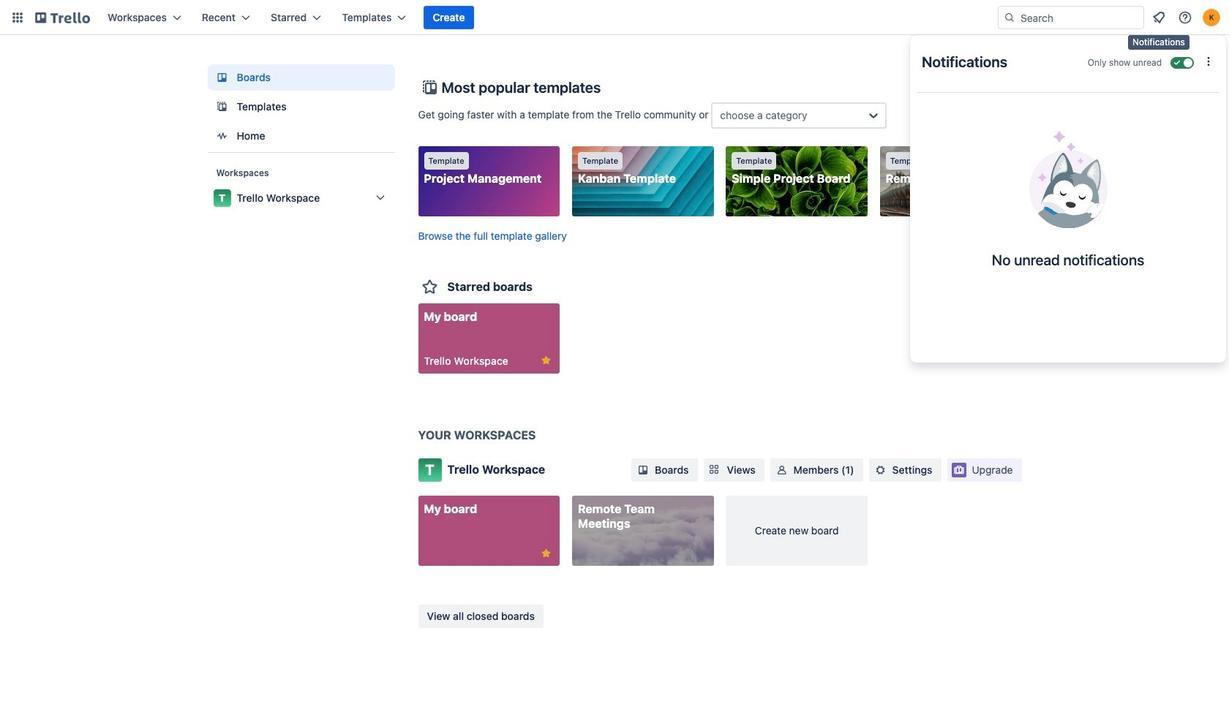 Task type: vqa. For each thing, say whether or not it's contained in the screenshot.
the Power-
no



Task type: locate. For each thing, give the bounding box(es) containing it.
Search field
[[1016, 7, 1144, 29]]

home image
[[213, 127, 231, 145]]

sm image
[[636, 463, 650, 478], [873, 463, 888, 478]]

click to unstar this board. it will be removed from your starred list. image
[[540, 354, 553, 367], [540, 547, 553, 560]]

0 notifications image
[[1150, 9, 1168, 26]]

0 vertical spatial click to unstar this board. it will be removed from your starred list. image
[[540, 354, 553, 367]]

sm image
[[775, 463, 789, 478]]

taco image
[[1029, 131, 1107, 228]]

1 horizontal spatial sm image
[[873, 463, 888, 478]]

1 vertical spatial click to unstar this board. it will be removed from your starred list. image
[[540, 547, 553, 560]]

1 click to unstar this board. it will be removed from your starred list. image from the top
[[540, 354, 553, 367]]

0 horizontal spatial sm image
[[636, 463, 650, 478]]

tooltip
[[1128, 35, 1189, 49]]

kendallparks02 (kendallparks02) image
[[1203, 9, 1220, 26]]

template board image
[[213, 98, 231, 116]]

1 sm image from the left
[[636, 463, 650, 478]]



Task type: describe. For each thing, give the bounding box(es) containing it.
primary element
[[0, 0, 1229, 35]]

search image
[[1004, 12, 1016, 23]]

2 sm image from the left
[[873, 463, 888, 478]]

open information menu image
[[1178, 10, 1193, 25]]

back to home image
[[35, 6, 90, 29]]

board image
[[213, 69, 231, 86]]

2 click to unstar this board. it will be removed from your starred list. image from the top
[[540, 547, 553, 560]]



